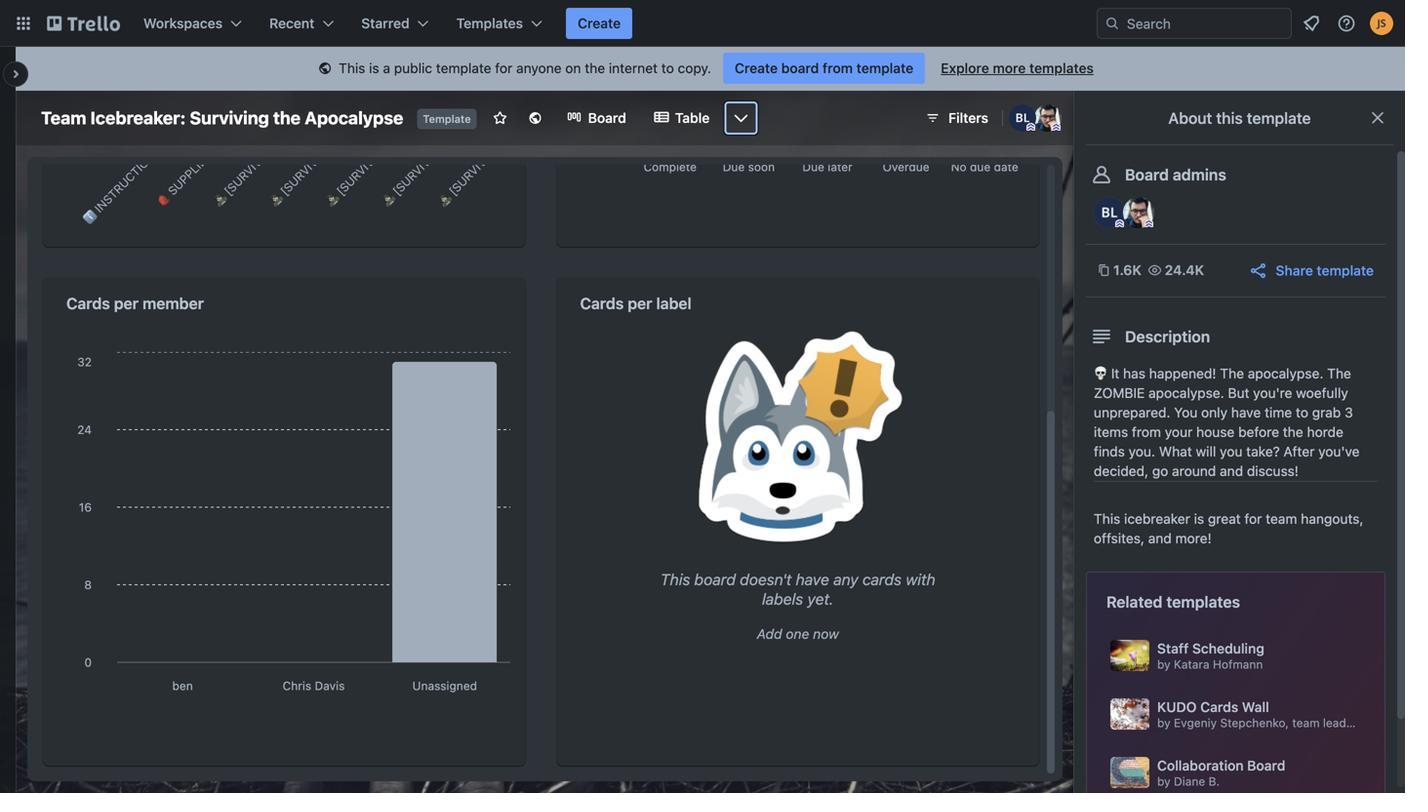 Task type: describe. For each thing, give the bounding box(es) containing it.
kudo cards wall by evgeniy stepchenko, team lead @ setronic
[[1158, 699, 1406, 730]]

about
[[1169, 109, 1213, 127]]

explore
[[941, 60, 990, 76]]

only
[[1202, 405, 1228, 421]]

explore more templates
[[941, 60, 1094, 76]]

the inside 'text box'
[[273, 107, 301, 128]]

has
[[1124, 366, 1146, 382]]

1 vertical spatial apocalypse.
[[1149, 385, 1225, 401]]

related
[[1107, 593, 1163, 612]]

b.
[[1209, 775, 1220, 789]]

add one now link
[[757, 625, 839, 644]]

create for create
[[578, 15, 621, 31]]

related templates
[[1107, 593, 1241, 612]]

and inside this icebreaker is great for team hangouts, offsites, and more!
[[1149, 531, 1172, 547]]

setronic
[[1364, 717, 1406, 730]]

template right public
[[436, 60, 492, 76]]

after
[[1284, 444, 1315, 460]]

woefully
[[1297, 385, 1349, 401]]

hofmann
[[1213, 658, 1264, 672]]

share
[[1276, 263, 1314, 279]]

and inside 💀 it has happened! the apocalypse. the zombie apocalypse. but you're woefully unprepared. you only have time to grab 3 items from your house before the horde finds you. what will you take? after you've decided, go around and discuss!
[[1220, 463, 1244, 479]]

board for this
[[695, 571, 736, 589]]

board for board admins
[[1126, 165, 1169, 184]]

diane
[[1174, 775, 1206, 789]]

horde
[[1308, 424, 1344, 440]]

team
[[41, 107, 86, 128]]

create button
[[566, 8, 633, 39]]

cards
[[863, 571, 902, 589]]

will
[[1196, 444, 1217, 460]]

add
[[757, 626, 783, 642]]

label
[[657, 294, 692, 313]]

this board doesn't have any cards with labels yet.
[[661, 571, 936, 609]]

templates
[[457, 15, 523, 31]]

anyone
[[517, 60, 562, 76]]

evgeniy
[[1174, 717, 1217, 730]]

house
[[1197, 424, 1235, 440]]

a
[[383, 60, 391, 76]]

more
[[993, 60, 1026, 76]]

you
[[1220, 444, 1243, 460]]

john smith (johnsmith38824343) image
[[1371, 12, 1394, 35]]

1 this member is an admin of this board. image from the left
[[1027, 123, 1036, 132]]

this for this is a public template for anyone on the internet to copy.
[[339, 60, 365, 76]]

team icebreaker: surviving the apocalypse
[[41, 107, 404, 128]]

2 this member is an admin of this board. image from the left
[[1052, 123, 1061, 132]]

finds
[[1094, 444, 1126, 460]]

24.4k
[[1165, 262, 1205, 278]]

0 vertical spatial for
[[495, 60, 513, 76]]

cards inside kudo cards wall by evgeniy stepchenko, team lead @ setronic
[[1201, 699, 1239, 716]]

table link
[[642, 103, 722, 134]]

labels
[[762, 590, 804, 609]]

yet.
[[808, 590, 834, 609]]

collaboration
[[1158, 758, 1244, 774]]

description
[[1126, 328, 1211, 346]]

staff scheduling by katara hofmann
[[1158, 641, 1265, 672]]

stepchenko,
[[1221, 717, 1290, 730]]

icebreaker:
[[90, 107, 186, 128]]

1 horizontal spatial the
[[585, 60, 605, 76]]

0 horizontal spatial ben (blyall) image
[[1009, 104, 1037, 132]]

board inside collaboration board by diane b.
[[1248, 758, 1286, 774]]

for inside this icebreaker is great for team hangouts, offsites, and more!
[[1245, 511, 1263, 527]]

1.6k
[[1114, 262, 1142, 278]]

💀
[[1094, 366, 1108, 382]]

you're
[[1254, 385, 1293, 401]]

the inside 💀 it has happened! the apocalypse. the zombie apocalypse. but you're woefully unprepared. you only have time to grab 3 items from your house before the horde finds you. what will you take? after you've decided, go around and discuss!
[[1284, 424, 1304, 440]]

now
[[813, 626, 839, 642]]

filters button
[[920, 103, 995, 134]]

about this template
[[1169, 109, 1312, 127]]

per for member
[[114, 294, 139, 313]]

3
[[1345, 405, 1354, 421]]

back to home image
[[47, 8, 120, 39]]

hangouts,
[[1302, 511, 1364, 527]]

you.
[[1129, 444, 1156, 460]]

create board from template link
[[723, 53, 926, 84]]

your
[[1165, 424, 1193, 440]]

great
[[1209, 511, 1241, 527]]

starred button
[[350, 8, 441, 39]]

0 vertical spatial is
[[369, 60, 379, 76]]

but
[[1229, 385, 1250, 401]]

templates button
[[445, 8, 555, 39]]

Board name text field
[[31, 103, 413, 134]]

workspaces button
[[132, 8, 254, 39]]

with
[[906, 571, 936, 589]]

discuss!
[[1248, 463, 1299, 479]]

@
[[1350, 717, 1361, 730]]

cards for cards per member
[[66, 294, 110, 313]]

grab
[[1313, 405, 1342, 421]]

staff
[[1158, 641, 1189, 657]]

offsites,
[[1094, 531, 1145, 547]]

starred
[[362, 15, 410, 31]]

surviving
[[190, 107, 269, 128]]

apocalypse
[[305, 107, 404, 128]]

0 vertical spatial apocalypse.
[[1248, 366, 1324, 382]]

katara
[[1174, 658, 1210, 672]]

team inside kudo cards wall by evgeniy stepchenko, team lead @ setronic
[[1293, 717, 1320, 730]]



Task type: vqa. For each thing, say whether or not it's contained in the screenshot.
to
yes



Task type: locate. For each thing, give the bounding box(es) containing it.
0 horizontal spatial and
[[1149, 531, 1172, 547]]

is
[[369, 60, 379, 76], [1195, 511, 1205, 527]]

by for staff scheduling
[[1158, 658, 1171, 672]]

board
[[782, 60, 819, 76], [695, 571, 736, 589]]

1 horizontal spatial per
[[628, 294, 653, 313]]

to inside 💀 it has happened! the apocalypse. the zombie apocalypse. but you're woefully unprepared. you only have time to grab 3 items from your house before the horde finds you. what will you take? after you've decided, go around and discuss!
[[1296, 405, 1309, 421]]

search image
[[1105, 16, 1121, 31]]

cards per member
[[66, 294, 204, 313]]

apocalypse. up you
[[1149, 385, 1225, 401]]

board for create
[[782, 60, 819, 76]]

this member is an admin of this board. image
[[1027, 123, 1036, 132], [1052, 123, 1061, 132]]

have
[[1232, 405, 1262, 421], [796, 571, 830, 589]]

1 vertical spatial to
[[1296, 405, 1309, 421]]

1 vertical spatial and
[[1149, 531, 1172, 547]]

table
[[675, 110, 710, 126]]

board link
[[555, 103, 638, 134]]

before
[[1239, 424, 1280, 440]]

icebreaker
[[1125, 511, 1191, 527]]

2 horizontal spatial cards
[[1201, 699, 1239, 716]]

1 horizontal spatial for
[[1245, 511, 1263, 527]]

on
[[566, 60, 581, 76]]

by inside kudo cards wall by evgeniy stepchenko, team lead @ setronic
[[1158, 717, 1171, 730]]

by inside collaboration board by diane b.
[[1158, 775, 1171, 789]]

team left lead
[[1293, 717, 1320, 730]]

per left member
[[114, 294, 139, 313]]

0 vertical spatial board
[[782, 60, 819, 76]]

this up "offsites,"
[[1094, 511, 1121, 527]]

team inside this icebreaker is great for team hangouts, offsites, and more!
[[1266, 511, 1298, 527]]

team down discuss!
[[1266, 511, 1298, 527]]

board down the stepchenko,
[[1248, 758, 1286, 774]]

2 vertical spatial the
[[1284, 424, 1304, 440]]

workspaces
[[144, 15, 223, 31]]

template left explore on the top of the page
[[857, 60, 914, 76]]

create for create board from template
[[735, 60, 778, 76]]

1 vertical spatial the
[[273, 107, 301, 128]]

1 per from the left
[[114, 294, 139, 313]]

0 vertical spatial the
[[585, 60, 605, 76]]

2 vertical spatial by
[[1158, 775, 1171, 789]]

0 vertical spatial create
[[578, 15, 621, 31]]

explore more templates link
[[930, 53, 1106, 84]]

collaboration board by diane b.
[[1158, 758, 1286, 789]]

0 vertical spatial team
[[1266, 511, 1298, 527]]

0 vertical spatial board
[[588, 110, 627, 126]]

0 vertical spatial have
[[1232, 405, 1262, 421]]

per left label
[[628, 294, 653, 313]]

apocalypse.
[[1248, 366, 1324, 382], [1149, 385, 1225, 401]]

filters
[[949, 110, 989, 126]]

share template
[[1276, 263, 1375, 279]]

copy.
[[678, 60, 712, 76]]

1 horizontal spatial is
[[1195, 511, 1205, 527]]

0 horizontal spatial have
[[796, 571, 830, 589]]

unprepared.
[[1094, 405, 1171, 421]]

create board from template
[[735, 60, 914, 76]]

is inside this icebreaker is great for team hangouts, offsites, and more!
[[1195, 511, 1205, 527]]

1 horizontal spatial chris davis (christopherdavis59) image
[[1124, 197, 1155, 228]]

you've
[[1319, 444, 1360, 460]]

is up more!
[[1195, 511, 1205, 527]]

1 horizontal spatial to
[[1296, 405, 1309, 421]]

templates right more
[[1030, 60, 1094, 76]]

and down you on the bottom of page
[[1220, 463, 1244, 479]]

Search field
[[1121, 9, 1292, 38]]

cards left label
[[580, 294, 624, 313]]

chris davis (christopherdavis59) image for second this member is an admin of this board. icon
[[1124, 197, 1155, 228]]

wall
[[1243, 699, 1270, 716]]

template inside button
[[1317, 263, 1375, 279]]

share template button
[[1249, 261, 1375, 281]]

go
[[1153, 463, 1169, 479]]

open information menu image
[[1337, 14, 1357, 33]]

1 vertical spatial by
[[1158, 717, 1171, 730]]

0 horizontal spatial board
[[695, 571, 736, 589]]

ben (blyall) image down explore more templates link
[[1009, 104, 1037, 132]]

admins
[[1173, 165, 1227, 184]]

this
[[339, 60, 365, 76], [1094, 511, 1121, 527], [661, 571, 691, 589]]

template
[[436, 60, 492, 76], [857, 60, 914, 76], [1247, 109, 1312, 127], [1317, 263, 1375, 279]]

1 horizontal spatial have
[[1232, 405, 1262, 421]]

time
[[1265, 405, 1293, 421]]

this member is an admin of this board. image up 1.6k
[[1116, 220, 1125, 228]]

1 horizontal spatial create
[[735, 60, 778, 76]]

2 per from the left
[[628, 294, 653, 313]]

0 vertical spatial by
[[1158, 658, 1171, 672]]

cards per label
[[580, 294, 692, 313]]

from inside 💀 it has happened! the apocalypse. the zombie apocalypse. but you're woefully unprepared. you only have time to grab 3 items from your house before the horde finds you. what will you take? after you've decided, go around and discuss!
[[1132, 424, 1162, 440]]

have down but
[[1232, 405, 1262, 421]]

this for this icebreaker is great for team hangouts, offsites, and more!
[[1094, 511, 1121, 527]]

0 notifications image
[[1300, 12, 1324, 35]]

0 horizontal spatial chris davis (christopherdavis59) image
[[1035, 104, 1062, 132]]

1 horizontal spatial ben (blyall) image
[[1094, 197, 1126, 228]]

for left anyone
[[495, 60, 513, 76]]

have inside 💀 it has happened! the apocalypse. the zombie apocalypse. but you're woefully unprepared. you only have time to grab 3 items from your house before the horde finds you. what will you take? after you've decided, go around and discuss!
[[1232, 405, 1262, 421]]

1 vertical spatial board
[[1126, 165, 1169, 184]]

1 vertical spatial ben (blyall) image
[[1094, 197, 1126, 228]]

board left admins
[[1126, 165, 1169, 184]]

and down icebreaker
[[1149, 531, 1172, 547]]

0 vertical spatial from
[[823, 60, 853, 76]]

what
[[1160, 444, 1193, 460]]

cards for cards per label
[[580, 294, 624, 313]]

0 horizontal spatial the
[[273, 107, 301, 128]]

💀 it has happened! the apocalypse. the zombie apocalypse. but you're woefully unprepared. you only have time to grab 3 items from your house before the horde finds you. what will you take? after you've decided, go around and discuss!
[[1094, 366, 1360, 479]]

0 horizontal spatial per
[[114, 294, 139, 313]]

0 horizontal spatial to
[[662, 60, 674, 76]]

template
[[423, 113, 471, 125]]

2 horizontal spatial this
[[1094, 511, 1121, 527]]

templates up scheduling
[[1167, 593, 1241, 612]]

chris davis (christopherdavis59) image down the board admins
[[1124, 197, 1155, 228]]

0 horizontal spatial this
[[339, 60, 365, 76]]

to left copy.
[[662, 60, 674, 76]]

2 this member is an admin of this board. image from the left
[[1145, 220, 1154, 228]]

public image
[[528, 110, 543, 126]]

1 vertical spatial team
[[1293, 717, 1320, 730]]

public
[[394, 60, 433, 76]]

by
[[1158, 658, 1171, 672], [1158, 717, 1171, 730], [1158, 775, 1171, 789]]

take?
[[1247, 444, 1281, 460]]

by inside staff scheduling by katara hofmann
[[1158, 658, 1171, 672]]

cards
[[66, 294, 110, 313], [580, 294, 624, 313], [1201, 699, 1239, 716]]

by down staff on the right
[[1158, 658, 1171, 672]]

1 horizontal spatial templates
[[1167, 593, 1241, 612]]

chris davis (christopherdavis59) image
[[1035, 104, 1062, 132], [1124, 197, 1155, 228]]

the up after
[[1284, 424, 1304, 440]]

1 by from the top
[[1158, 658, 1171, 672]]

zombie
[[1094, 385, 1145, 401]]

lead
[[1324, 717, 1347, 730]]

is left a
[[369, 60, 379, 76]]

cards up evgeniy
[[1201, 699, 1239, 716]]

have inside this board doesn't have any cards with labels yet.
[[796, 571, 830, 589]]

0 horizontal spatial is
[[369, 60, 379, 76]]

template right this
[[1247, 109, 1312, 127]]

create
[[578, 15, 621, 31], [735, 60, 778, 76]]

this icebreaker is great for team hangouts, offsites, and more!
[[1094, 511, 1364, 547]]

board
[[588, 110, 627, 126], [1126, 165, 1169, 184], [1248, 758, 1286, 774]]

star or unstar board image
[[493, 110, 508, 126]]

0 horizontal spatial for
[[495, 60, 513, 76]]

board for board
[[588, 110, 627, 126]]

ben (blyall) image up 1.6k
[[1094, 197, 1126, 228]]

board admins
[[1126, 165, 1227, 184]]

board inside this board doesn't have any cards with labels yet.
[[695, 571, 736, 589]]

1 horizontal spatial and
[[1220, 463, 1244, 479]]

create up on
[[578, 15, 621, 31]]

1 vertical spatial templates
[[1167, 593, 1241, 612]]

per for label
[[628, 294, 653, 313]]

around
[[1173, 463, 1217, 479]]

template right "share"
[[1317, 263, 1375, 279]]

this is a public template for anyone on the internet to copy.
[[339, 60, 712, 76]]

3 by from the top
[[1158, 775, 1171, 789]]

chris davis (christopherdavis59) image for 1st this member is an admin of this board. image from the right
[[1035, 104, 1062, 132]]

1 horizontal spatial board
[[1126, 165, 1169, 184]]

by for collaboration board
[[1158, 775, 1171, 789]]

0 horizontal spatial cards
[[66, 294, 110, 313]]

primary element
[[0, 0, 1406, 47]]

this
[[1217, 109, 1244, 127]]

2 horizontal spatial board
[[1248, 758, 1286, 774]]

1 horizontal spatial the
[[1328, 366, 1352, 382]]

doesn't
[[740, 571, 792, 589]]

0 vertical spatial templates
[[1030, 60, 1094, 76]]

by left diane
[[1158, 775, 1171, 789]]

create inside button
[[578, 15, 621, 31]]

1 vertical spatial this
[[1094, 511, 1121, 527]]

this for this board doesn't have any cards with labels yet.
[[661, 571, 691, 589]]

customize views image
[[732, 108, 751, 128]]

this right sm image
[[339, 60, 365, 76]]

create up customize views image
[[735, 60, 778, 76]]

this member is an admin of this board. image
[[1116, 220, 1125, 228], [1145, 220, 1154, 228]]

it
[[1112, 366, 1120, 382]]

kudo
[[1158, 699, 1197, 716]]

have up the yet.
[[796, 571, 830, 589]]

0 vertical spatial chris davis (christopherdavis59) image
[[1035, 104, 1062, 132]]

2 vertical spatial board
[[1248, 758, 1286, 774]]

0 horizontal spatial this member is an admin of this board. image
[[1116, 220, 1125, 228]]

1 horizontal spatial apocalypse.
[[1248, 366, 1324, 382]]

the
[[585, 60, 605, 76], [273, 107, 301, 128], [1284, 424, 1304, 440]]

the right on
[[585, 60, 605, 76]]

recent
[[269, 15, 315, 31]]

1 vertical spatial create
[[735, 60, 778, 76]]

2 the from the left
[[1328, 366, 1352, 382]]

this left doesn't
[[661, 571, 691, 589]]

1 this member is an admin of this board. image from the left
[[1116, 220, 1125, 228]]

1 horizontal spatial board
[[782, 60, 819, 76]]

more!
[[1176, 531, 1212, 547]]

this inside this icebreaker is great for team hangouts, offsites, and more!
[[1094, 511, 1121, 527]]

0 vertical spatial ben (blyall) image
[[1009, 104, 1037, 132]]

1 horizontal spatial this member is an admin of this board. image
[[1145, 220, 1154, 228]]

1 vertical spatial board
[[695, 571, 736, 589]]

2 by from the top
[[1158, 717, 1171, 730]]

ben (blyall) image
[[1009, 104, 1037, 132], [1094, 197, 1126, 228]]

1 vertical spatial chris davis (christopherdavis59) image
[[1124, 197, 1155, 228]]

cards left member
[[66, 294, 110, 313]]

2 horizontal spatial the
[[1284, 424, 1304, 440]]

0 horizontal spatial this member is an admin of this board. image
[[1027, 123, 1036, 132]]

this inside this board doesn't have any cards with labels yet.
[[661, 571, 691, 589]]

0 horizontal spatial from
[[823, 60, 853, 76]]

one
[[786, 626, 810, 642]]

0 horizontal spatial the
[[1221, 366, 1245, 382]]

team
[[1266, 511, 1298, 527], [1293, 717, 1320, 730]]

board down internet
[[588, 110, 627, 126]]

1 horizontal spatial this
[[661, 571, 691, 589]]

per
[[114, 294, 139, 313], [628, 294, 653, 313]]

1 the from the left
[[1221, 366, 1245, 382]]

1 vertical spatial for
[[1245, 511, 1263, 527]]

happened!
[[1150, 366, 1217, 382]]

items
[[1094, 424, 1129, 440]]

and
[[1220, 463, 1244, 479], [1149, 531, 1172, 547]]

sm image
[[315, 60, 335, 79]]

0 horizontal spatial apocalypse.
[[1149, 385, 1225, 401]]

the right surviving
[[273, 107, 301, 128]]

recent button
[[258, 8, 346, 39]]

0 horizontal spatial board
[[588, 110, 627, 126]]

scheduling
[[1193, 641, 1265, 657]]

0 horizontal spatial create
[[578, 15, 621, 31]]

1 horizontal spatial cards
[[580, 294, 624, 313]]

by down kudo
[[1158, 717, 1171, 730]]

0 horizontal spatial templates
[[1030, 60, 1094, 76]]

apocalypse. up you're
[[1248, 366, 1324, 382]]

to right time
[[1296, 405, 1309, 421]]

1 vertical spatial have
[[796, 571, 830, 589]]

1 horizontal spatial this member is an admin of this board. image
[[1052, 123, 1061, 132]]

the up but
[[1221, 366, 1245, 382]]

0 vertical spatial this
[[339, 60, 365, 76]]

0 vertical spatial to
[[662, 60, 674, 76]]

the up woefully
[[1328, 366, 1352, 382]]

for right great
[[1245, 511, 1263, 527]]

1 vertical spatial is
[[1195, 511, 1205, 527]]

templates
[[1030, 60, 1094, 76], [1167, 593, 1241, 612]]

2 vertical spatial this
[[661, 571, 691, 589]]

for
[[495, 60, 513, 76], [1245, 511, 1263, 527]]

this member is an admin of this board. image down the board admins
[[1145, 220, 1154, 228]]

1 horizontal spatial from
[[1132, 424, 1162, 440]]

board inside board 'link'
[[588, 110, 627, 126]]

decided,
[[1094, 463, 1149, 479]]

1 vertical spatial from
[[1132, 424, 1162, 440]]

chris davis (christopherdavis59) image down explore more templates link
[[1035, 104, 1062, 132]]

0 vertical spatial and
[[1220, 463, 1244, 479]]



